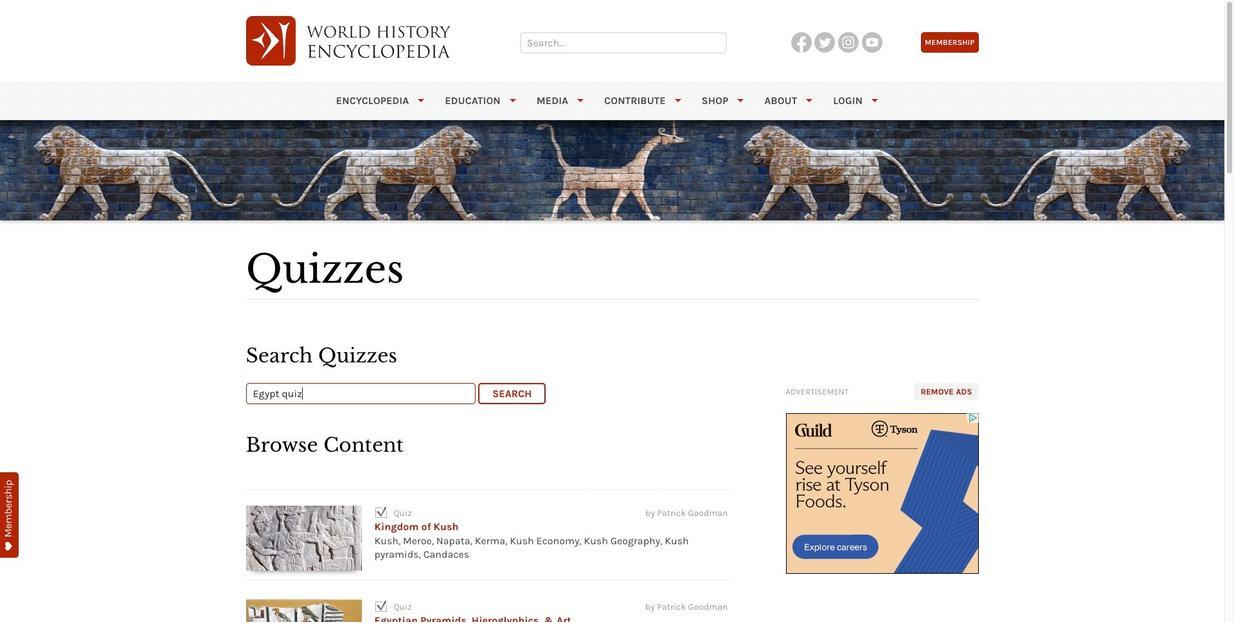 Task type: locate. For each thing, give the bounding box(es) containing it.
None submit
[[479, 383, 546, 405]]

kingdom of kush image
[[246, 506, 362, 571]]

0 horizontal spatial search... text field
[[246, 383, 476, 404]]

Search... text field
[[520, 32, 727, 53], [246, 383, 476, 404]]

0 vertical spatial search... text field
[[520, 32, 727, 53]]

1 vertical spatial search... text field
[[246, 383, 476, 404]]



Task type: vqa. For each thing, say whether or not it's contained in the screenshot.
membership image
yes



Task type: describe. For each thing, give the bounding box(es) containing it.
advertisement element
[[786, 414, 979, 574]]

egyptian pyramids, hieroglyphics, & art image
[[246, 600, 362, 623]]

1 horizontal spatial search... text field
[[520, 32, 727, 53]]

membership image
[[0, 473, 19, 558]]



